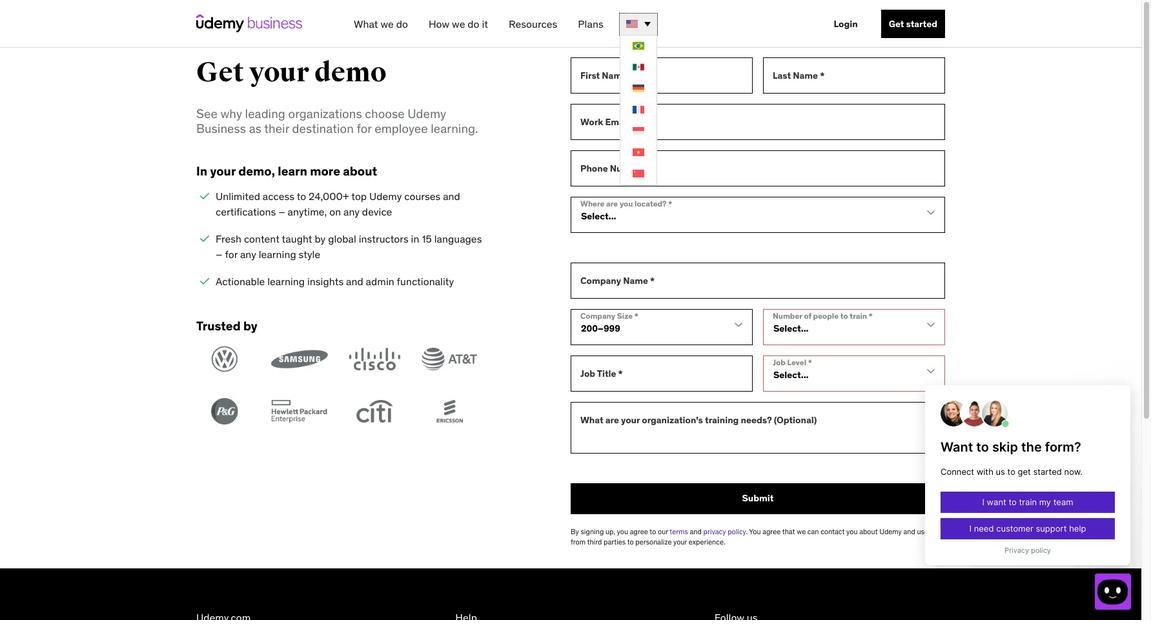 Task type: vqa. For each thing, say whether or not it's contained in the screenshot.
work at the top of the page
yes



Task type: locate. For each thing, give the bounding box(es) containing it.
actionable learning insights and admin functionality
[[216, 275, 454, 288]]

0 vertical spatial company
[[580, 275, 621, 287]]

get for get your demo
[[196, 56, 244, 89]]

do for how we do it
[[468, 17, 479, 30]]

unlimited
[[216, 190, 260, 203]]

learning inside fresh content taught by global instructors in 15 languages – for any learning style
[[259, 248, 296, 261]]

in
[[196, 163, 207, 179]]

are down title
[[606, 414, 619, 426]]

we left can
[[797, 527, 806, 536]]

1 vertical spatial by
[[243, 318, 257, 334]]

and up experience.
[[690, 527, 702, 536]]

0 horizontal spatial we
[[381, 17, 394, 30]]

udemy for any
[[369, 190, 402, 203]]

we for how
[[452, 17, 465, 30]]

1 vertical spatial are
[[606, 414, 619, 426]]

access
[[263, 190, 294, 203]]

* for job title *
[[618, 368, 623, 380]]

about
[[343, 163, 377, 179], [860, 527, 878, 536]]

demo,
[[238, 163, 275, 179]]

2 do from the left
[[468, 17, 479, 30]]

phone
[[580, 163, 608, 174]]

udemy up device
[[369, 190, 402, 203]]

by
[[315, 233, 326, 246], [243, 318, 257, 334]]

agree
[[630, 527, 648, 536], [763, 527, 781, 536]]

menu navigation
[[344, 0, 945, 185]]

policy
[[728, 527, 746, 536]]

0 horizontal spatial what
[[354, 17, 378, 30]]

0 horizontal spatial do
[[396, 17, 408, 30]]

and left use
[[904, 527, 916, 536]]

2 vertical spatial udemy
[[880, 527, 902, 536]]

where are you located? *
[[580, 199, 672, 208]]

for down fresh
[[225, 248, 238, 261]]

and right the courses
[[443, 190, 460, 203]]

1 horizontal spatial by
[[315, 233, 326, 246]]

name right last on the top right of the page
[[793, 70, 818, 81]]

any right on
[[344, 206, 360, 219]]

24,000+
[[309, 190, 349, 203]]

0 vertical spatial any
[[344, 206, 360, 219]]

for left "employee"
[[357, 121, 372, 136]]

any down content on the left of the page
[[240, 248, 256, 261]]

2 horizontal spatial we
[[797, 527, 806, 536]]

and inside unlimited access to 24,000+ top udemy courses and certifications – anytime, on any device
[[443, 190, 460, 203]]

to right 'parties'
[[627, 538, 634, 547]]

1 vertical spatial get
[[196, 56, 244, 89]]

agree right the you
[[763, 527, 781, 536]]

size
[[617, 311, 633, 321]]

0 horizontal spatial for
[[225, 248, 238, 261]]

– for anytime,
[[278, 206, 285, 219]]

name for company
[[623, 275, 648, 287]]

you
[[749, 527, 761, 536]]

get inside "link"
[[889, 18, 904, 30]]

first
[[580, 70, 600, 81]]

submit button
[[571, 484, 945, 515]]

* for phone number *
[[647, 163, 651, 174]]

agree inside . you agree that we can contact you about udemy and use data from third parties to personalize your experience.
[[763, 527, 781, 536]]

1 vertical spatial udemy
[[369, 190, 402, 203]]

2 horizontal spatial udemy
[[880, 527, 902, 536]]

choose
[[365, 106, 405, 122]]

by inside fresh content taught by global instructors in 15 languages – for any learning style
[[315, 233, 326, 246]]

number left of on the bottom
[[773, 311, 802, 321]]

job left title
[[580, 368, 595, 380]]

– down fresh
[[216, 248, 222, 261]]

for inside see why leading organizations choose udemy business as their destination for employee learning.
[[357, 121, 372, 136]]

you right contact
[[847, 527, 858, 536]]

company for company name *
[[580, 275, 621, 287]]

0 horizontal spatial any
[[240, 248, 256, 261]]

0 horizontal spatial agree
[[630, 527, 648, 536]]

udemy left use
[[880, 527, 902, 536]]

udemy inside see why leading organizations choose udemy business as their destination for employee learning.
[[408, 106, 446, 122]]

train
[[850, 311, 867, 321]]

agree up personalize
[[630, 527, 648, 536]]

do left it
[[468, 17, 479, 30]]

Last Name * text field
[[763, 57, 945, 93]]

* for job level *
[[808, 358, 812, 367]]

training
[[705, 414, 739, 426]]

0 vertical spatial learning
[[259, 248, 296, 261]]

udemy inside unlimited access to 24,000+ top udemy courses and certifications – anytime, on any device
[[369, 190, 402, 203]]

Job Title * text field
[[571, 356, 753, 392]]

1 horizontal spatial we
[[452, 17, 465, 30]]

company
[[580, 275, 621, 287], [580, 311, 615, 321]]

demo
[[314, 56, 387, 89]]

job left level
[[773, 358, 786, 367]]

are right the where
[[606, 199, 618, 208]]

0 vertical spatial get
[[889, 18, 904, 30]]

we right "how"
[[452, 17, 465, 30]]

learning
[[259, 248, 296, 261], [267, 275, 305, 288]]

and left admin
[[346, 275, 363, 288]]

.
[[746, 527, 748, 536]]

0 horizontal spatial udemy
[[369, 190, 402, 203]]

see
[[196, 106, 218, 122]]

we for what
[[381, 17, 394, 30]]

0 horizontal spatial –
[[216, 248, 222, 261]]

number right the phone
[[610, 163, 645, 174]]

company size *
[[580, 311, 639, 321]]

1 horizontal spatial for
[[357, 121, 372, 136]]

1 horizontal spatial any
[[344, 206, 360, 219]]

you
[[620, 199, 633, 208], [617, 527, 628, 536], [847, 527, 858, 536]]

instructors
[[359, 233, 409, 246]]

any
[[344, 206, 360, 219], [240, 248, 256, 261]]

1 vertical spatial about
[[860, 527, 878, 536]]

get started link
[[881, 10, 945, 38]]

get
[[889, 18, 904, 30], [196, 56, 244, 89]]

do for what we do
[[396, 17, 408, 30]]

any inside fresh content taught by global instructors in 15 languages – for any learning style
[[240, 248, 256, 261]]

0 vertical spatial for
[[357, 121, 372, 136]]

your down terms
[[674, 538, 687, 547]]

1 horizontal spatial number
[[773, 311, 802, 321]]

1 vertical spatial number
[[773, 311, 802, 321]]

1 vertical spatial job
[[580, 368, 595, 380]]

– for for
[[216, 248, 222, 261]]

1 horizontal spatial agree
[[763, 527, 781, 536]]

what are your organization's training needs? (optional)
[[580, 414, 817, 426]]

–
[[278, 206, 285, 219], [216, 248, 222, 261]]

get up why
[[196, 56, 244, 89]]

0 vertical spatial by
[[315, 233, 326, 246]]

1 vertical spatial for
[[225, 248, 238, 261]]

0 horizontal spatial job
[[580, 368, 595, 380]]

– inside fresh content taught by global instructors in 15 languages – for any learning style
[[216, 248, 222, 261]]

to inside unlimited access to 24,000+ top udemy courses and certifications – anytime, on any device
[[297, 190, 306, 203]]

started
[[906, 18, 938, 30]]

what down job title *
[[580, 414, 604, 426]]

to up anytime,
[[297, 190, 306, 203]]

we left "how"
[[381, 17, 394, 30]]

0 horizontal spatial number
[[610, 163, 645, 174]]

1 horizontal spatial what
[[580, 414, 604, 426]]

name up size
[[623, 275, 648, 287]]

what up demo
[[354, 17, 378, 30]]

work
[[580, 116, 603, 128]]

1 horizontal spatial do
[[468, 17, 479, 30]]

1 company from the top
[[580, 275, 621, 287]]

what for what we do
[[354, 17, 378, 30]]

up,
[[606, 527, 615, 536]]

do
[[396, 17, 408, 30], [468, 17, 479, 30]]

1 vertical spatial any
[[240, 248, 256, 261]]

1 do from the left
[[396, 17, 408, 30]]

learning down content on the left of the page
[[259, 248, 296, 261]]

for for unlimited access to 24,000+ top udemy courses and certifications – anytime, on any device
[[225, 248, 238, 261]]

1 vertical spatial what
[[580, 414, 604, 426]]

get left started
[[889, 18, 904, 30]]

learning.
[[431, 121, 478, 136]]

job for job level *
[[773, 358, 786, 367]]

to
[[297, 190, 306, 203], [841, 311, 848, 321], [650, 527, 656, 536], [627, 538, 634, 547]]

about right contact
[[860, 527, 878, 536]]

name for first
[[602, 70, 627, 81]]

0 vertical spatial udemy
[[408, 106, 446, 122]]

hewlett packard enterprise logo image
[[271, 398, 328, 425]]

about inside . you agree that we can contact you about udemy and use data from third parties to personalize your experience.
[[860, 527, 878, 536]]

in your demo, learn more about
[[196, 163, 377, 179]]

1 horizontal spatial about
[[860, 527, 878, 536]]

0 vertical spatial what
[[354, 17, 378, 30]]

– down access
[[278, 206, 285, 219]]

content
[[244, 233, 280, 246]]

Phone Number * telephone field
[[571, 150, 945, 186]]

* for last name *
[[820, 70, 825, 81]]

actionable
[[216, 275, 265, 288]]

What are your organization's training needs? (Optional) text field
[[571, 402, 945, 454]]

of
[[804, 311, 812, 321]]

it
[[482, 17, 488, 30]]

taught
[[282, 233, 312, 246]]

number
[[610, 163, 645, 174], [773, 311, 802, 321]]

your inside . you agree that we can contact you about udemy and use data from third parties to personalize your experience.
[[674, 538, 687, 547]]

1 horizontal spatial udemy
[[408, 106, 446, 122]]

what inside dropdown button
[[354, 17, 378, 30]]

more
[[310, 163, 340, 179]]

by up style
[[315, 233, 326, 246]]

where
[[580, 199, 605, 208]]

signing
[[581, 527, 604, 536]]

1 vertical spatial –
[[216, 248, 222, 261]]

name right the first
[[602, 70, 627, 81]]

0 vertical spatial –
[[278, 206, 285, 219]]

and
[[443, 190, 460, 203], [346, 275, 363, 288], [690, 527, 702, 536], [904, 527, 916, 536]]

can
[[808, 527, 819, 536]]

udemy right choose
[[408, 106, 446, 122]]

volkswagen logo image
[[196, 346, 253, 373]]

job
[[773, 358, 786, 367], [580, 368, 595, 380]]

about up top
[[343, 163, 377, 179]]

what for what are your organization's training needs? (optional)
[[580, 414, 604, 426]]

your
[[249, 56, 309, 89], [210, 163, 236, 179], [621, 414, 640, 426], [674, 538, 687, 547]]

for inside fresh content taught by global instructors in 15 languages – for any learning style
[[225, 248, 238, 261]]

(optional)
[[774, 414, 817, 426]]

1 horizontal spatial job
[[773, 358, 786, 367]]

udemy
[[408, 106, 446, 122], [369, 190, 402, 203], [880, 527, 902, 536]]

learning down style
[[267, 275, 305, 288]]

title
[[597, 368, 616, 380]]

company left size
[[580, 311, 615, 321]]

– inside unlimited access to 24,000+ top udemy courses and certifications – anytime, on any device
[[278, 206, 285, 219]]

1 vertical spatial company
[[580, 311, 615, 321]]

2 company from the top
[[580, 311, 615, 321]]

do left "how"
[[396, 17, 408, 30]]

ericsson logo image
[[421, 398, 478, 425]]

* for company name *
[[650, 275, 655, 287]]

0 horizontal spatial about
[[343, 163, 377, 179]]

1 horizontal spatial –
[[278, 206, 285, 219]]

footer element
[[196, 569, 945, 621]]

what
[[354, 17, 378, 30], [580, 414, 604, 426]]

functionality
[[397, 275, 454, 288]]

0 vertical spatial job
[[773, 358, 786, 367]]

1 horizontal spatial get
[[889, 18, 904, 30]]

2 agree from the left
[[763, 527, 781, 536]]

company up company size *
[[580, 275, 621, 287]]

0 horizontal spatial get
[[196, 56, 244, 89]]

0 vertical spatial are
[[606, 199, 618, 208]]

get started
[[889, 18, 938, 30]]

First Name * text field
[[571, 57, 753, 93]]

by right trusted
[[243, 318, 257, 334]]



Task type: describe. For each thing, give the bounding box(es) containing it.
languages
[[434, 233, 482, 246]]

organizations
[[288, 106, 362, 122]]

to left train
[[841, 311, 848, 321]]

job level *
[[773, 358, 812, 367]]

unlimited access to 24,000+ top udemy courses and certifications – anytime, on any device
[[216, 190, 460, 219]]

0 horizontal spatial by
[[243, 318, 257, 334]]

level
[[787, 358, 807, 367]]

plans button
[[573, 12, 609, 36]]

citi logo image
[[346, 398, 403, 425]]

any inside unlimited access to 24,000+ top udemy courses and certifications – anytime, on any device
[[344, 206, 360, 219]]

how
[[429, 17, 450, 30]]

their
[[264, 121, 289, 136]]

terms
[[670, 527, 688, 536]]

your right in
[[210, 163, 236, 179]]

destination
[[292, 121, 354, 136]]

certifications
[[216, 206, 276, 219]]

number of people to train *
[[773, 311, 873, 321]]

company for company size *
[[580, 311, 615, 321]]

* for work email *
[[631, 116, 636, 128]]

learn
[[278, 163, 307, 179]]

get your demo
[[196, 56, 387, 89]]

at&t logo image
[[421, 346, 478, 373]]

udemy business image
[[196, 14, 302, 32]]

to left our
[[650, 527, 656, 536]]

anytime,
[[288, 206, 327, 219]]

p&g logo image
[[196, 398, 253, 425]]

you inside . you agree that we can contact you about udemy and use data from third parties to personalize your experience.
[[847, 527, 858, 536]]

on
[[329, 206, 341, 219]]

udemy for learning.
[[408, 106, 446, 122]]

0 vertical spatial about
[[343, 163, 377, 179]]

you left located?
[[620, 199, 633, 208]]

located?
[[635, 199, 667, 208]]

0 vertical spatial number
[[610, 163, 645, 174]]

trusted by
[[196, 318, 257, 334]]

personalize
[[636, 538, 672, 547]]

submit
[[742, 493, 774, 505]]

phone number *
[[580, 163, 651, 174]]

we inside . you agree that we can contact you about udemy and use data from third parties to personalize your experience.
[[797, 527, 806, 536]]

our
[[658, 527, 668, 536]]

fresh
[[216, 233, 242, 246]]

experience.
[[689, 538, 726, 547]]

work email *
[[580, 116, 636, 128]]

why
[[220, 106, 242, 122]]

job title *
[[580, 368, 623, 380]]

employee
[[375, 121, 428, 136]]

as
[[249, 121, 261, 136]]

terms link
[[670, 527, 688, 536]]

* for company size *
[[635, 311, 639, 321]]

by
[[571, 527, 579, 536]]

third
[[587, 538, 602, 547]]

resources button
[[504, 12, 563, 36]]

how we do it
[[429, 17, 488, 30]]

samsung logo image
[[271, 346, 328, 373]]

1 vertical spatial learning
[[267, 275, 305, 288]]

are for what
[[606, 414, 619, 426]]

your up leading
[[249, 56, 309, 89]]

1 agree from the left
[[630, 527, 648, 536]]

in
[[411, 233, 419, 246]]

for for get your demo
[[357, 121, 372, 136]]

resources
[[509, 17, 557, 30]]

last
[[773, 70, 791, 81]]

name for last
[[793, 70, 818, 81]]

how we do it button
[[424, 12, 493, 36]]

global
[[328, 233, 356, 246]]

cisco logo image
[[346, 346, 403, 373]]

to inside . you agree that we can contact you about udemy and use data from third parties to personalize your experience.
[[627, 538, 634, 547]]

15
[[422, 233, 432, 246]]

are for where
[[606, 199, 618, 208]]

by signing up, you agree to our terms and privacy policy
[[571, 527, 746, 536]]

insights
[[307, 275, 344, 288]]

fresh content taught by global instructors in 15 languages – for any learning style
[[216, 233, 482, 261]]

Work Email * email field
[[571, 104, 945, 140]]

your left organization's
[[621, 414, 640, 426]]

. you agree that we can contact you about udemy and use data from third parties to personalize your experience.
[[571, 527, 944, 547]]

company name *
[[580, 275, 655, 287]]

needs?
[[741, 414, 772, 426]]

contact
[[821, 527, 845, 536]]

organization's
[[642, 414, 703, 426]]

* for first name *
[[629, 70, 634, 81]]

what we do
[[354, 17, 408, 30]]

email
[[605, 116, 629, 128]]

Company Name * text field
[[571, 263, 945, 299]]

courses
[[404, 190, 441, 203]]

job for job title *
[[580, 368, 595, 380]]

plans
[[578, 17, 604, 30]]

login
[[834, 18, 858, 30]]

admin
[[366, 275, 394, 288]]

first name *
[[580, 70, 634, 81]]

that
[[782, 527, 795, 536]]

last name *
[[773, 70, 825, 81]]

what we do button
[[349, 12, 413, 36]]

parties
[[604, 538, 626, 547]]

get for get started
[[889, 18, 904, 30]]

privacy policy link
[[704, 527, 746, 536]]

people
[[813, 311, 839, 321]]

and inside . you agree that we can contact you about udemy and use data from third parties to personalize your experience.
[[904, 527, 916, 536]]

from
[[571, 538, 586, 547]]

top
[[351, 190, 367, 203]]

data
[[930, 527, 944, 536]]

device
[[362, 206, 392, 219]]

udemy inside . you agree that we can contact you about udemy and use data from third parties to personalize your experience.
[[880, 527, 902, 536]]

use
[[917, 527, 929, 536]]

you right "up,"
[[617, 527, 628, 536]]

see why leading organizations choose udemy business as their destination for employee learning.
[[196, 106, 478, 136]]



